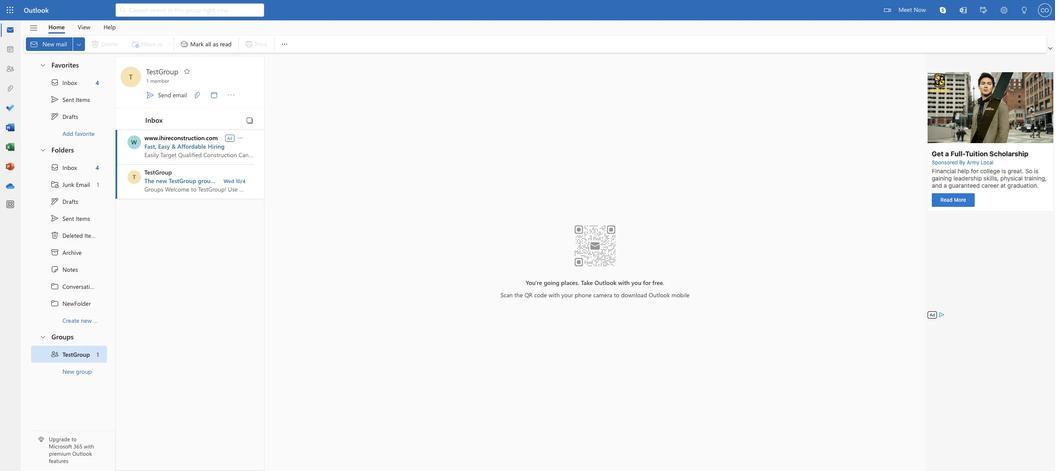 Task type: describe. For each thing, give the bounding box(es) containing it.
add
[[62, 129, 73, 137]]

testgroup application
[[0, 0, 1055, 471]]

 for  dropdown button
[[280, 40, 289, 48]]

mark
[[190, 40, 204, 48]]


[[228, 91, 235, 99]]

qr
[[525, 291, 533, 299]]

 button
[[206, 86, 223, 105]]

1 member button
[[144, 77, 169, 84]]

365
[[73, 443, 82, 450]]

 inside the favorites tree
[[51, 95, 59, 104]]

places.
[[561, 278, 579, 287]]

new for create
[[81, 316, 92, 324]]

 for  conversation history
[[51, 282, 59, 291]]


[[51, 350, 59, 359]]

now
[[914, 6, 926, 14]]

 inbox for 
[[51, 78, 77, 87]]

t for t popup button at the left top of page
[[129, 72, 133, 81]]

help button
[[97, 20, 122, 34]]

new inside  new mail
[[42, 40, 54, 48]]

1  tree item from the top
[[31, 91, 107, 108]]

take
[[581, 278, 593, 287]]

left-rail-appbar navigation
[[2, 20, 19, 196]]

 button
[[237, 134, 244, 142]]

www.ihireconstruction.com
[[144, 134, 218, 142]]

newfolder
[[62, 299, 91, 307]]


[[1021, 7, 1028, 14]]

groups tree item
[[31, 329, 107, 346]]

message list section
[[116, 57, 333, 471]]

 deleted items
[[51, 231, 99, 240]]

fast,
[[144, 142, 156, 150]]

 for groups
[[40, 333, 46, 340]]


[[1001, 7, 1008, 14]]

onedrive image
[[6, 182, 14, 191]]

platform.
[[309, 151, 333, 159]]


[[940, 7, 947, 14]]

 search field
[[116, 0, 264, 19]]

www.ihireconstruction.com image
[[127, 136, 141, 149]]


[[119, 6, 127, 14]]

construction
[[203, 151, 237, 159]]

testgroup button
[[144, 67, 178, 77]]

history
[[99, 282, 117, 290]]

fast, easy & affordable hiring easily target qualified construction candidates on our career platform.
[[144, 142, 333, 159]]

message list no conversations selected list box
[[116, 130, 333, 471]]

download
[[621, 291, 647, 299]]

1 member
[[146, 77, 169, 84]]


[[960, 7, 967, 14]]

candidates
[[239, 151, 268, 159]]

 tree item
[[31, 261, 107, 278]]


[[180, 40, 189, 48]]

target
[[160, 151, 177, 159]]

&
[[172, 142, 176, 150]]

 tree item for 
[[31, 159, 107, 176]]

2 sent from the top
[[62, 214, 74, 222]]

folders
[[51, 145, 74, 154]]

help
[[104, 23, 116, 31]]

 for favorites
[[40, 61, 46, 68]]

create new folder tree item
[[31, 312, 109, 329]]

create new folder
[[62, 316, 109, 324]]

to inside upgrade to microsoft 365 with premium outlook features
[[72, 436, 77, 443]]

send
[[158, 91, 171, 99]]

 up '' at left
[[51, 214, 59, 223]]

testgroup inside popup button
[[146, 67, 178, 76]]

 button
[[244, 114, 256, 126]]

 for 
[[51, 197, 59, 206]]

going
[[544, 278, 560, 287]]

items for 1st  tree item from the top
[[76, 95, 90, 103]]

qualified
[[178, 151, 202, 159]]

 drafts for 
[[51, 197, 78, 206]]

 tree item for 
[[31, 74, 107, 91]]

1 for 
[[97, 180, 99, 188]]

notes
[[62, 265, 78, 273]]

wed
[[224, 178, 234, 184]]

items for first  tree item from the bottom
[[76, 214, 90, 222]]

excel image
[[6, 143, 14, 152]]

mobile
[[672, 291, 690, 299]]

co
[[1041, 7, 1049, 13]]

move & delete group
[[26, 36, 172, 53]]

premium features image
[[38, 437, 44, 443]]

 for  popup button
[[237, 134, 244, 141]]

you're
[[526, 278, 542, 287]]

calendar image
[[6, 45, 14, 54]]

all
[[205, 40, 211, 48]]

for
[[643, 278, 651, 287]]


[[1049, 46, 1053, 51]]

home
[[48, 23, 65, 31]]

 for folders
[[40, 146, 46, 153]]

tree containing 
[[31, 159, 117, 329]]

more apps image
[[6, 201, 14, 209]]

new inside tree item
[[62, 367, 74, 375]]

2 horizontal spatial with
[[618, 278, 630, 287]]

 button
[[1047, 44, 1055, 53]]

 notes
[[51, 265, 78, 274]]

testgroup inside  testgroup
[[62, 350, 90, 358]]

Select a conversation checkbox
[[127, 170, 144, 184]]

you're going places. take outlook with you for free. scan the qr code with your phone camera to download outlook mobile
[[501, 278, 690, 299]]

outlook up camera in the bottom of the page
[[595, 278, 617, 287]]

 newfolder
[[51, 299, 91, 308]]

inbox for 
[[62, 78, 77, 86]]

 button for folders
[[35, 142, 50, 158]]


[[51, 231, 59, 240]]

word image
[[6, 124, 14, 132]]

add favorite
[[62, 129, 95, 137]]

 archive
[[51, 248, 82, 257]]

ad inside message list no conversations selected list box
[[227, 135, 232, 141]]

new for the
[[156, 177, 167, 185]]

mail image
[[6, 26, 14, 34]]

 tree item
[[31, 176, 107, 193]]

your
[[562, 291, 573, 299]]

tab list inside testgroup application
[[42, 20, 122, 34]]

home button
[[42, 20, 71, 34]]

easy
[[158, 142, 170, 150]]

outlook inside 'outlook' banner
[[24, 6, 49, 14]]

easily
[[144, 151, 159, 159]]

outlook banner
[[0, 0, 1055, 22]]



Task type: locate. For each thing, give the bounding box(es) containing it.
 for  newfolder
[[51, 299, 59, 308]]

files image
[[6, 85, 14, 93]]

2  drafts from the top
[[51, 197, 78, 206]]

1 vertical spatial 4
[[96, 163, 99, 171]]

0 vertical spatial 
[[280, 40, 289, 48]]

 down the 
[[51, 197, 59, 206]]

1 horizontal spatial 
[[280, 40, 289, 48]]

2 vertical spatial inbox
[[62, 163, 77, 171]]

premium
[[49, 450, 71, 457]]

 button down  new mail
[[35, 57, 50, 73]]

0 vertical spatial 
[[51, 78, 59, 87]]

t button
[[121, 67, 141, 87]]

add favorite tree item
[[31, 125, 107, 142]]

is
[[216, 177, 220, 185]]

email
[[173, 91, 187, 99]]

inbox up fast,
[[145, 115, 163, 124]]

 tree item up add
[[31, 108, 107, 125]]

2 drafts from the top
[[62, 197, 78, 205]]

 button inside folders tree item
[[35, 142, 50, 158]]

items right deleted
[[84, 231, 99, 239]]

drafts for 
[[62, 197, 78, 205]]

 down the 
[[51, 282, 59, 291]]

2  tree item from the top
[[31, 193, 107, 210]]

 inbox inside the favorites tree
[[51, 78, 77, 87]]

 down  new mail
[[40, 61, 46, 68]]

0 horizontal spatial to
[[72, 436, 77, 443]]

 tree item up create in the bottom left of the page
[[31, 295, 107, 312]]

1 horizontal spatial new
[[62, 367, 74, 375]]

read
[[220, 40, 232, 48]]

the
[[515, 291, 523, 299]]

 tree item up add favorite 'tree item' at the left of the page
[[31, 91, 107, 108]]

1  from the top
[[51, 112, 59, 121]]

view button
[[71, 20, 97, 34]]


[[51, 112, 59, 121], [51, 197, 59, 206]]

 drafts down junk
[[51, 197, 78, 206]]

0 vertical spatial new
[[156, 177, 167, 185]]

favorites tree item
[[31, 57, 107, 74]]

1 vertical spatial with
[[549, 291, 560, 299]]

1 4 from the top
[[96, 78, 99, 86]]

drafts down  junk email
[[62, 197, 78, 205]]

drafts up add favorite 'tree item' at the left of the page
[[62, 112, 78, 120]]

0 horizontal spatial new
[[42, 40, 54, 48]]

ad
[[227, 135, 232, 141], [930, 312, 935, 318]]

1  button from the top
[[35, 57, 50, 73]]

0 vertical spatial group
[[198, 177, 214, 185]]

1 vertical spatial  tree item
[[31, 210, 107, 227]]

2  tree item from the top
[[31, 159, 107, 176]]


[[76, 41, 82, 48], [40, 61, 46, 68], [40, 146, 46, 153], [40, 333, 46, 340]]

new group tree item
[[31, 363, 107, 380]]

inbox inside the favorites tree
[[62, 78, 77, 86]]

testgroup image
[[121, 67, 141, 87]]

2 vertical spatial  button
[[35, 329, 50, 345]]

 tree item for 
[[31, 108, 107, 125]]

w
[[131, 138, 137, 146]]

 inside the favorites tree
[[51, 112, 59, 121]]

to right upgrade
[[72, 436, 77, 443]]

 tree item up junk
[[31, 159, 107, 176]]

 testgroup
[[51, 350, 90, 359]]

2 vertical spatial items
[[84, 231, 99, 239]]

 for 
[[51, 78, 59, 87]]

archive
[[62, 248, 82, 256]]

 tree item for 
[[31, 193, 107, 210]]

 inbox down favorites
[[51, 78, 77, 87]]

items up favorite
[[76, 95, 90, 103]]

inbox
[[62, 78, 77, 86], [145, 115, 163, 124], [62, 163, 77, 171]]

free.
[[653, 278, 665, 287]]

4 for 
[[96, 78, 99, 86]]

1 vertical spatial  inbox
[[51, 163, 77, 172]]

2  from the top
[[51, 163, 59, 172]]

 sent items for first  tree item from the bottom
[[51, 214, 90, 223]]


[[51, 180, 59, 189]]

t left 1 member popup button
[[129, 72, 133, 81]]

to do image
[[6, 104, 14, 113]]

outlook link
[[24, 0, 49, 20]]


[[210, 91, 218, 99]]

camera
[[593, 291, 613, 299]]

1 inside  tree item
[[97, 350, 99, 358]]

 left newfolder
[[51, 299, 59, 308]]

t inside image
[[133, 173, 136, 181]]

1 vertical spatial to
[[72, 436, 77, 443]]

outlook up  button
[[24, 6, 49, 14]]

 tree item up deleted
[[31, 210, 107, 227]]

0 horizontal spatial group
[[76, 367, 92, 375]]

code
[[534, 291, 547, 299]]

new group
[[62, 367, 92, 375]]


[[30, 40, 38, 48]]

items up  deleted items
[[76, 214, 90, 222]]

ready
[[222, 177, 237, 185]]

 tree item down favorites
[[31, 74, 107, 91]]

1 vertical spatial new
[[81, 316, 92, 324]]

 left folders
[[40, 146, 46, 153]]

microsoft
[[49, 443, 72, 450]]

 inbox
[[51, 78, 77, 87], [51, 163, 77, 172]]

1 horizontal spatial ad
[[930, 312, 935, 318]]

2  sent items from the top
[[51, 214, 90, 223]]

 inbox up junk
[[51, 163, 77, 172]]

0 vertical spatial drafts
[[62, 112, 78, 120]]


[[29, 24, 38, 33]]

1 vertical spatial items
[[76, 214, 90, 222]]

 conversation history
[[51, 282, 117, 291]]

1 vertical spatial  tree item
[[31, 159, 107, 176]]

0 vertical spatial 
[[51, 282, 59, 291]]

1 horizontal spatial with
[[549, 291, 560, 299]]

1  inbox from the top
[[51, 78, 77, 87]]

 button
[[223, 86, 240, 105]]

2 vertical spatial 1
[[97, 350, 99, 358]]

items inside  deleted items
[[84, 231, 99, 239]]

 button for favorites
[[35, 57, 50, 73]]

1 vertical spatial inbox
[[145, 115, 163, 124]]

2 4 from the top
[[96, 163, 99, 171]]


[[246, 117, 254, 124]]

t left "the"
[[133, 173, 136, 181]]


[[51, 265, 59, 274]]

favorite
[[75, 129, 95, 137]]

0 vertical spatial  button
[[35, 57, 50, 73]]

1  tree item from the top
[[31, 108, 107, 125]]

 inside popup button
[[237, 134, 244, 141]]

0 vertical spatial with
[[618, 278, 630, 287]]

 left send
[[146, 91, 155, 99]]

1 horizontal spatial new
[[156, 177, 167, 185]]

Cannot search in this group right now field
[[128, 5, 259, 14]]

1 left "member"
[[146, 77, 149, 84]]


[[146, 91, 155, 99], [51, 95, 59, 104], [51, 214, 59, 223]]

 tree item
[[31, 244, 107, 261]]

2  tree item from the top
[[31, 210, 107, 227]]

0 vertical spatial t
[[129, 72, 133, 81]]

on
[[269, 151, 277, 159]]

1 vertical spatial 
[[51, 299, 59, 308]]

2  inbox from the top
[[51, 163, 77, 172]]

group inside message list no conversations selected list box
[[198, 177, 214, 185]]

 inside dropdown button
[[280, 40, 289, 48]]

set your advertising preferences image
[[939, 311, 945, 318]]


[[51, 248, 59, 257]]

 down favorites
[[51, 78, 59, 87]]

new right "the"
[[156, 177, 167, 185]]

as
[[213, 40, 218, 48]]

 button
[[974, 0, 994, 22]]

0 vertical spatial sent
[[62, 95, 74, 103]]

1 inside  tree item
[[97, 180, 99, 188]]

phone
[[575, 291, 592, 299]]

1 vertical spatial 1
[[97, 180, 99, 188]]

group left is
[[198, 177, 214, 185]]

1  sent items from the top
[[51, 95, 90, 104]]

0 horizontal spatial with
[[84, 443, 94, 450]]

1 vertical spatial group
[[76, 367, 92, 375]]

outlook
[[24, 6, 49, 14], [595, 278, 617, 287], [649, 291, 670, 299], [72, 450, 92, 457]]

with down going
[[549, 291, 560, 299]]

 inbox for 
[[51, 163, 77, 172]]

new left folder
[[81, 316, 92, 324]]

 tree item
[[31, 74, 107, 91], [31, 159, 107, 176]]

 tree item down junk
[[31, 193, 107, 210]]

1  from the top
[[51, 282, 59, 291]]

1 vertical spatial  button
[[35, 142, 50, 158]]

 tree item
[[31, 278, 117, 295], [31, 295, 107, 312]]

 button
[[1015, 0, 1035, 22]]

outlook right premium on the bottom of the page
[[72, 450, 92, 457]]

0 horizontal spatial new
[[81, 316, 92, 324]]

2 vertical spatial with
[[84, 443, 94, 450]]

0 vertical spatial  tree item
[[31, 91, 107, 108]]

1 vertical spatial t
[[133, 173, 136, 181]]

meet now
[[899, 6, 926, 14]]

new down  tree item
[[62, 367, 74, 375]]

 sent items up add favorite 'tree item' at the left of the page
[[51, 95, 90, 104]]

affordable
[[177, 142, 206, 150]]

0 vertical spatial ad
[[227, 135, 232, 141]]

1 vertical spatial  tree item
[[31, 193, 107, 210]]

0 vertical spatial inbox
[[62, 78, 77, 86]]

0 vertical spatial  tree item
[[31, 74, 107, 91]]


[[884, 7, 891, 14]]

inbox for 
[[62, 163, 77, 171]]

 inside folders tree item
[[40, 146, 46, 153]]

the
[[144, 177, 154, 185]]

 tree item up newfolder
[[31, 278, 117, 295]]

outlook down 'free.'
[[649, 291, 670, 299]]

 button left groups
[[35, 329, 50, 345]]

to
[[614, 291, 620, 299], [72, 436, 77, 443]]

sent inside the favorites tree
[[62, 95, 74, 103]]

to inside you're going places. take outlook with you for free. scan the qr code with your phone camera to download outlook mobile
[[614, 291, 620, 299]]

 tree item
[[31, 108, 107, 125], [31, 193, 107, 210]]

 down favorites
[[51, 95, 59, 104]]


[[51, 78, 59, 87], [51, 163, 59, 172]]

1  drafts from the top
[[51, 112, 78, 121]]

tab list
[[42, 20, 122, 34]]

hiring
[[208, 142, 225, 150]]

favorites tree
[[31, 54, 107, 142]]

4 down favorites tree item
[[96, 78, 99, 86]]

group inside tree item
[[76, 367, 92, 375]]

0 vertical spatial  tree item
[[31, 108, 107, 125]]

 for 
[[51, 163, 59, 172]]

powerpoint image
[[6, 163, 14, 171]]

member
[[150, 77, 169, 84]]

0 vertical spatial items
[[76, 95, 90, 103]]

sent up  tree item
[[62, 214, 74, 222]]

items inside the favorites tree
[[76, 95, 90, 103]]

1 sent from the top
[[62, 95, 74, 103]]

4 down folders tree item
[[96, 163, 99, 171]]

outlook inside upgrade to microsoft 365 with premium outlook features
[[72, 450, 92, 457]]

2  button from the top
[[35, 142, 50, 158]]

inbox inside message list section
[[145, 115, 163, 124]]

1 vertical spatial drafts
[[62, 197, 78, 205]]

inbox down favorites tree item
[[62, 78, 77, 86]]

drafts inside the favorites tree
[[62, 112, 78, 120]]

1 drafts from the top
[[62, 112, 78, 120]]

0 vertical spatial to
[[614, 291, 620, 299]]

tree
[[31, 159, 117, 329]]


[[184, 68, 190, 75]]

1 inside message list section
[[146, 77, 149, 84]]

0 horizontal spatial ad
[[227, 135, 232, 141]]

 up the 
[[51, 163, 59, 172]]

 button
[[994, 0, 1015, 22]]

t inside icon
[[129, 72, 133, 81]]

t for select a conversation option on the left of the page
[[133, 173, 136, 181]]

 sent items up  tree item
[[51, 214, 90, 223]]

testgroup image
[[127, 170, 141, 184]]

the new testgroup group is ready
[[144, 177, 237, 185]]

1  tree item from the top
[[31, 278, 117, 295]]

1 horizontal spatial to
[[614, 291, 620, 299]]

0 vertical spatial new
[[42, 40, 54, 48]]

inbox up  junk email
[[62, 163, 77, 171]]

4 for 
[[96, 163, 99, 171]]

0 vertical spatial 
[[51, 112, 59, 121]]

drafts for 
[[62, 112, 78, 120]]

tab list containing home
[[42, 20, 122, 34]]

wed 10/4
[[224, 178, 246, 184]]

 for 
[[51, 112, 59, 121]]

 tree item
[[31, 227, 107, 244]]

meet
[[899, 6, 912, 14]]

10/4
[[236, 178, 246, 184]]

 drafts inside the favorites tree
[[51, 112, 78, 121]]

 left groups
[[40, 333, 46, 340]]

 sent items for 1st  tree item from the top
[[51, 95, 90, 104]]

 sent items
[[51, 95, 90, 104], [51, 214, 90, 223]]

 button
[[35, 57, 50, 73], [35, 142, 50, 158], [35, 329, 50, 345]]

items for  tree item
[[84, 231, 99, 239]]

1  tree item from the top
[[31, 74, 107, 91]]

 send email
[[146, 91, 187, 99]]

 drafts up add
[[51, 112, 78, 121]]

new inside message list no conversations selected list box
[[156, 177, 167, 185]]

to right camera in the bottom of the page
[[614, 291, 620, 299]]

people image
[[6, 65, 14, 74]]

ad left set your advertising preferences 'image'
[[930, 312, 935, 318]]

create
[[62, 316, 79, 324]]

1 horizontal spatial group
[[198, 177, 214, 185]]

testgroup up "the"
[[144, 168, 172, 176]]

 drafts for 
[[51, 112, 78, 121]]

2  from the top
[[51, 197, 59, 206]]

1 right  testgroup
[[97, 350, 99, 358]]

 up add favorite 'tree item' at the left of the page
[[51, 112, 59, 121]]

view
[[78, 23, 90, 31]]

new inside tree item
[[81, 316, 92, 324]]

0 vertical spatial  sent items
[[51, 95, 90, 104]]

 button left folders
[[35, 142, 50, 158]]

deleted
[[62, 231, 83, 239]]

 inside the groups tree item
[[40, 333, 46, 340]]

1 right email
[[97, 180, 99, 188]]

ad left  popup button
[[227, 135, 232, 141]]

1 vertical spatial  drafts
[[51, 197, 78, 206]]

 button
[[73, 37, 85, 51]]

1 vertical spatial sent
[[62, 214, 74, 222]]

0 vertical spatial  drafts
[[51, 112, 78, 121]]

 inside message list section
[[146, 91, 155, 99]]

1 vertical spatial 
[[51, 197, 59, 206]]

junk
[[62, 180, 74, 188]]

 button
[[180, 67, 194, 77]]

new left mail
[[42, 40, 54, 48]]

career
[[290, 151, 307, 159]]

 inside favorites tree item
[[40, 61, 46, 68]]

 button inside the groups tree item
[[35, 329, 50, 345]]

testgroup
[[146, 67, 178, 76], [144, 168, 172, 176], [169, 177, 196, 185], [62, 350, 90, 358]]

with left you
[[618, 278, 630, 287]]

2  tree item from the top
[[31, 295, 107, 312]]

features
[[49, 457, 68, 464]]

2  from the top
[[51, 299, 59, 308]]

testgroup up "member"
[[146, 67, 178, 76]]

 button
[[933, 0, 953, 20]]

1 vertical spatial new
[[62, 367, 74, 375]]

group down  testgroup
[[76, 367, 92, 375]]

drafts
[[62, 112, 78, 120], [62, 197, 78, 205]]

3  button from the top
[[35, 329, 50, 345]]

with inside upgrade to microsoft 365 with premium outlook features
[[84, 443, 94, 450]]

 button for groups
[[35, 329, 50, 345]]

 inside the favorites tree
[[51, 78, 59, 87]]

1 for 
[[97, 350, 99, 358]]

4 inside the favorites tree
[[96, 78, 99, 86]]

groups
[[51, 332, 74, 341]]

 button
[[953, 0, 974, 22]]

 button inside favorites tree item
[[35, 57, 50, 73]]

scan
[[501, 291, 513, 299]]

0 vertical spatial 4
[[96, 78, 99, 86]]

1 vertical spatial 
[[237, 134, 244, 141]]

0 horizontal spatial 
[[237, 134, 244, 141]]

 sent items inside the favorites tree
[[51, 95, 90, 104]]

 button
[[25, 21, 42, 35]]

 inside popup button
[[76, 41, 82, 48]]

co button
[[1035, 0, 1055, 20]]

folders tree item
[[31, 142, 107, 159]]

with right 365
[[84, 443, 94, 450]]

 tree item
[[31, 91, 107, 108], [31, 210, 107, 227]]

1 vertical spatial ad
[[930, 312, 935, 318]]

1 vertical spatial  sent items
[[51, 214, 90, 223]]

 right mail
[[76, 41, 82, 48]]

 new mail
[[30, 40, 67, 48]]

0 vertical spatial  inbox
[[51, 78, 77, 87]]

testgroup up new group
[[62, 350, 90, 358]]

testgroup down the qualified
[[169, 177, 196, 185]]

our
[[279, 151, 289, 159]]

1  from the top
[[51, 78, 59, 87]]

 tree item
[[31, 346, 107, 363]]

0 vertical spatial 1
[[146, 77, 149, 84]]

sent up add
[[62, 95, 74, 103]]

1 vertical spatial 
[[51, 163, 59, 172]]



Task type: vqa. For each thing, say whether or not it's contained in the screenshot.
cannot search in this group right now field
yes



